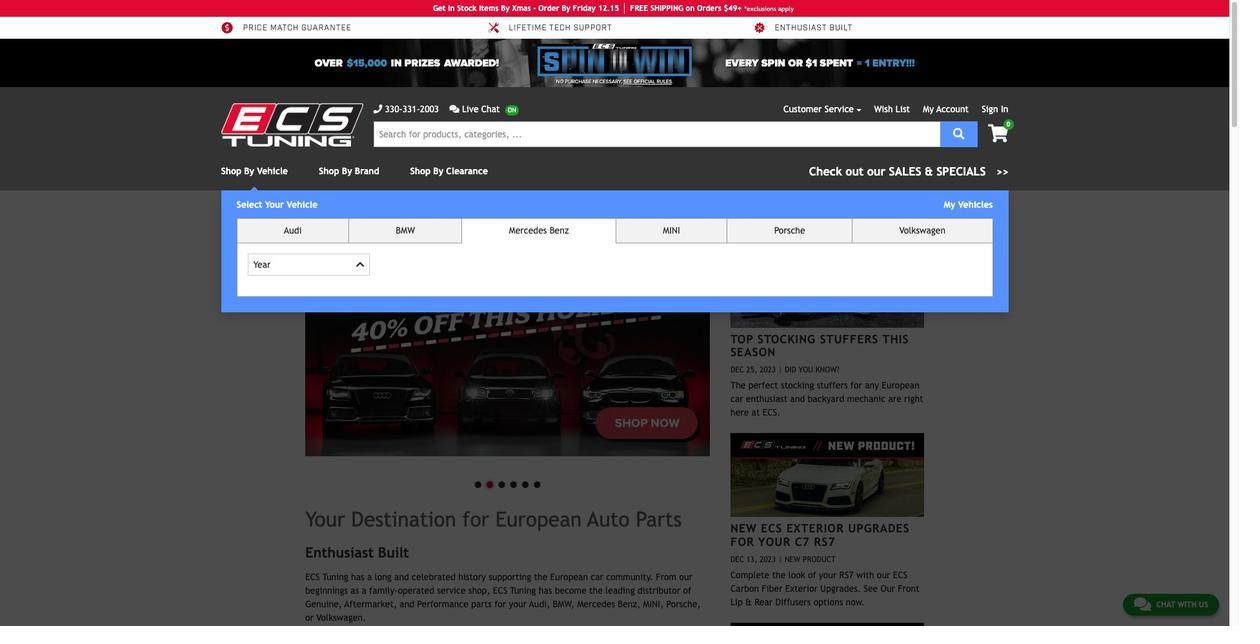 Task type: vqa. For each thing, say whether or not it's contained in the screenshot.
System within the B14 PSS Coilover System Height adjustable suspension system with performance valving and application specific, progressive rate coil springs. World-famous Bilstein quality with a limited lifetime warranty! For vehicles without EDC suspension
no



Task type: locate. For each thing, give the bounding box(es) containing it.
0 vertical spatial for
[[851, 380, 862, 391]]

with left "us" at the bottom of the page
[[1178, 600, 1197, 609]]

european up are
[[882, 380, 920, 391]]

season
[[731, 345, 776, 359]]

of inside ecs tuning has a long and celebrated history supporting the european car community. from our beginnings as a family-operated service shop, ecs tuning has become the leading distributor of genuine, aftermarket, and performance parts for your audi, bmw, mercedes benz, mini, porsche, or volkswagen.
[[683, 586, 692, 596]]

shop left brand
[[319, 166, 339, 176]]

a left long
[[367, 572, 372, 583]]

parts
[[471, 599, 492, 610]]

service
[[437, 586, 466, 596]]

car left community.
[[591, 572, 604, 583]]

for down • • • • • •
[[463, 507, 489, 531]]

enthusiast down apply
[[775, 23, 827, 33]]

2 vertical spatial european
[[550, 572, 588, 583]]

the up fiber
[[772, 570, 786, 580]]

sign in link
[[982, 104, 1009, 114]]

see left official
[[624, 79, 633, 85]]

your right select
[[265, 199, 284, 210]]

get
[[433, 4, 446, 13]]

& right lip at the right
[[746, 597, 752, 607]]

my for my account
[[923, 104, 934, 114]]

no
[[556, 79, 564, 85]]

0 horizontal spatial mercedes
[[509, 225, 547, 236]]

live chat link
[[449, 103, 519, 116]]

mercedes left benz
[[509, 225, 547, 236]]

0 horizontal spatial in
[[448, 4, 455, 13]]

lifetime tech support
[[509, 23, 613, 33]]

0 vertical spatial |
[[779, 366, 783, 375]]

0 horizontal spatial the
[[534, 572, 548, 583]]

generic - ecs up to 40% off image
[[305, 221, 710, 456]]

| inside dec 25, 2023 | did you know? the perfect stocking stuffers for any european car enthusiast and backyard mechanic are right here at ecs.
[[779, 366, 783, 375]]

tuning up beginnings
[[323, 572, 349, 583]]

1 vertical spatial chat
[[1157, 600, 1176, 609]]

new inside new ecs exterior upgrades for your c7 rs7
[[731, 522, 757, 535]]

dec inside dec 25, 2023 | did you know? the perfect stocking stuffers for any european car enthusiast and backyard mechanic are right here at ecs.
[[731, 366, 744, 375]]

0 horizontal spatial car
[[591, 572, 604, 583]]

1 horizontal spatial car
[[731, 394, 744, 404]]

by for shop by vehicle
[[244, 166, 254, 176]]

1 vertical spatial or
[[305, 613, 314, 623]]

mechanic
[[847, 394, 886, 404]]

2 2023 from the top
[[760, 555, 776, 564]]

orders
[[697, 4, 722, 13]]

at
[[752, 408, 760, 418]]

1 vertical spatial for
[[463, 507, 489, 531]]

1 vertical spatial has
[[539, 586, 552, 596]]

of right "look"
[[808, 570, 816, 580]]

1 shop from the left
[[221, 166, 241, 176]]

your down product at the right
[[819, 570, 837, 580]]

1 horizontal spatial of
[[808, 570, 816, 580]]

2 horizontal spatial for
[[851, 380, 862, 391]]

1 horizontal spatial in
[[1001, 104, 1009, 114]]

purchase
[[565, 79, 592, 85]]

chat left "us" at the bottom of the page
[[1157, 600, 1176, 609]]

1 vertical spatial vehicle
[[287, 199, 318, 210]]

the inside dec 13, 2023 | new product complete the look of your rs7 with our ecs carbon fiber exterior upgrades. see our front lip & rear diffusers options now.
[[772, 570, 786, 580]]

2023 inside dec 25, 2023 | did you know? the perfect stocking stuffers for any european car enthusiast and backyard mechanic are right here at ecs.
[[760, 366, 776, 375]]

0 horizontal spatial or
[[305, 613, 314, 623]]

0 horizontal spatial shop
[[221, 166, 241, 176]]

=
[[857, 56, 863, 69]]

benz
[[550, 225, 569, 236]]

shop by clearance
[[410, 166, 488, 176]]

vehicle up the audi
[[287, 199, 318, 210]]

0 vertical spatial enthusiast
[[775, 23, 827, 33]]

1 vertical spatial mercedes
[[577, 599, 615, 610]]

shop by brand
[[319, 166, 379, 176]]

0 vertical spatial see
[[624, 79, 633, 85]]

3 shop from the left
[[410, 166, 431, 176]]

the up audi,
[[534, 572, 548, 583]]

in right get
[[448, 4, 455, 13]]

2023 for season
[[760, 366, 776, 375]]

in right sign
[[1001, 104, 1009, 114]]

2 horizontal spatial your
[[759, 535, 791, 548]]

6 • from the left
[[531, 470, 543, 496]]

dec left 25,
[[731, 366, 744, 375]]

your up enthusiast built
[[305, 507, 345, 531]]

live chat
[[462, 104, 500, 114]]

1 horizontal spatial enthusiast
[[775, 23, 827, 33]]

shop for shop by clearance
[[410, 166, 431, 176]]

2023 right 13,
[[760, 555, 776, 564]]

you
[[799, 366, 814, 375]]

shop up select
[[221, 166, 241, 176]]

family-
[[369, 586, 398, 596]]

of inside dec 13, 2023 | new product complete the look of your rs7 with our ecs carbon fiber exterior upgrades. see our front lip & rear diffusers options now.
[[808, 570, 816, 580]]

vehicle for shop by vehicle
[[257, 166, 288, 176]]

2023 right 25,
[[760, 366, 776, 375]]

enthusiast built
[[775, 23, 853, 33]]

enthusiast up beginnings
[[305, 544, 374, 561]]

customer service
[[784, 104, 854, 114]]

1 horizontal spatial your
[[819, 570, 837, 580]]

2 shop from the left
[[319, 166, 339, 176]]

0 vertical spatial mercedes
[[509, 225, 547, 236]]

1 horizontal spatial mercedes
[[577, 599, 615, 610]]

exterior down "look"
[[786, 583, 818, 594]]

vehicle up select your vehicle
[[257, 166, 288, 176]]

mercedes down the leading
[[577, 599, 615, 610]]

ecs right for
[[761, 522, 783, 535]]

1 horizontal spatial &
[[925, 165, 933, 178]]

ecs up front
[[893, 570, 908, 580]]

0 vertical spatial your
[[265, 199, 284, 210]]

new inside dec 13, 2023 | new product complete the look of your rs7 with our ecs carbon fiber exterior upgrades. see our front lip & rear diffusers options now.
[[785, 555, 801, 564]]

rules
[[657, 79, 672, 85]]

your left audi,
[[509, 599, 527, 610]]

the left the leading
[[589, 586, 603, 596]]

0 vertical spatial vehicle
[[257, 166, 288, 176]]

phone image
[[373, 105, 383, 114]]

1 vertical spatial with
[[1178, 600, 1197, 609]]

my account link
[[923, 104, 969, 114]]

has up audi,
[[539, 586, 552, 596]]

vehicle
[[257, 166, 288, 176], [287, 199, 318, 210]]

0 vertical spatial in
[[448, 4, 455, 13]]

customer service button
[[784, 103, 862, 116]]

enthusiast for enthusiast built
[[305, 544, 374, 561]]

exterior inside dec 13, 2023 | new product complete the look of your rs7 with our ecs carbon fiber exterior upgrades. see our front lip & rear diffusers options now.
[[786, 583, 818, 594]]

new up "look"
[[785, 555, 801, 564]]

rs7 up product at the right
[[814, 535, 836, 548]]

1 horizontal spatial chat
[[1157, 600, 1176, 609]]

auto
[[588, 507, 630, 531]]

car down the
[[731, 394, 744, 404]]

0 horizontal spatial new
[[731, 522, 757, 535]]

long
[[375, 572, 392, 583]]

1 horizontal spatial with
[[1178, 600, 1197, 609]]

1 horizontal spatial a
[[367, 572, 372, 583]]

1 vertical spatial exterior
[[786, 583, 818, 594]]

my left vehicles
[[944, 199, 956, 210]]

ecs
[[793, 221, 819, 238], [761, 522, 783, 535], [893, 570, 908, 580], [305, 572, 320, 583], [493, 586, 508, 596]]

our up "our"
[[877, 570, 891, 580]]

2 | from the top
[[779, 555, 783, 564]]

by for shop by brand
[[342, 166, 352, 176]]

shop for shop by vehicle
[[221, 166, 241, 176]]

1 vertical spatial a
[[362, 586, 367, 596]]

0
[[1007, 121, 1011, 128]]

new
[[731, 522, 757, 535], [785, 555, 801, 564]]

0 vertical spatial or
[[788, 56, 803, 69]]

& right sales
[[925, 165, 933, 178]]

shop left clearance
[[410, 166, 431, 176]]

0 vertical spatial rs7
[[814, 535, 836, 548]]

with
[[857, 570, 875, 580], [1178, 600, 1197, 609]]

| for for
[[779, 555, 783, 564]]

1 vertical spatial your
[[509, 599, 527, 610]]

wish list
[[875, 104, 910, 114]]

european up become
[[550, 572, 588, 583]]

0 vertical spatial a
[[367, 572, 372, 583]]

1 horizontal spatial or
[[788, 56, 803, 69]]

parts
[[636, 507, 682, 531]]

and down the operated
[[400, 599, 415, 610]]

specials
[[937, 165, 986, 178]]

0 horizontal spatial see
[[624, 79, 633, 85]]

ecs left news
[[793, 221, 819, 238]]

0 vertical spatial new
[[731, 522, 757, 535]]

your inside new ecs exterior upgrades for your c7 rs7
[[759, 535, 791, 548]]

0 horizontal spatial enthusiast
[[305, 544, 374, 561]]

dec 25, 2023 | did you know? the perfect stocking stuffers for any european car enthusiast and backyard mechanic are right here at ecs.
[[731, 366, 924, 418]]

porsche
[[775, 225, 806, 236]]

front
[[898, 583, 920, 594]]

or left "$1"
[[788, 56, 803, 69]]

your left c7
[[759, 535, 791, 548]]

every spin or $1 spent = 1 entry!!!
[[726, 56, 915, 69]]

upgrades
[[848, 522, 910, 535]]

1 vertical spatial |
[[779, 555, 783, 564]]

free
[[630, 4, 648, 13]]

sales & specials
[[889, 165, 986, 178]]

select your vehicle
[[237, 199, 318, 210]]

fiber
[[762, 583, 783, 594]]

0 vertical spatial european
[[882, 380, 920, 391]]

1 horizontal spatial our
[[877, 570, 891, 580]]

0 horizontal spatial our
[[679, 572, 693, 583]]

chat with us link
[[1123, 594, 1220, 616]]

rs7 up the upgrades.
[[840, 570, 854, 580]]

0 vertical spatial with
[[857, 570, 875, 580]]

ship
[[651, 4, 667, 13]]

see official rules link
[[624, 78, 672, 86]]

1 horizontal spatial new
[[785, 555, 801, 564]]

Search text field
[[373, 121, 940, 147]]

0 horizontal spatial tuning
[[323, 572, 349, 583]]

exterior up product at the right
[[787, 522, 844, 535]]

-
[[533, 4, 536, 13]]

my vehicles link
[[944, 199, 993, 210]]

1 vertical spatial new
[[785, 555, 801, 564]]

top
[[731, 332, 754, 346]]

tab list
[[237, 218, 993, 297]]

know?
[[816, 366, 840, 375]]

top stocking stuffers this season image
[[731, 244, 925, 328]]

0 horizontal spatial your
[[509, 599, 527, 610]]

1 | from the top
[[779, 366, 783, 375]]

0 vertical spatial your
[[819, 570, 837, 580]]

car
[[731, 394, 744, 404], [591, 572, 604, 583]]

shopping cart image
[[988, 125, 1009, 143]]

shop
[[221, 166, 241, 176], [319, 166, 339, 176], [410, 166, 431, 176]]

has up as
[[351, 572, 365, 583]]

price match guarantee
[[243, 23, 352, 33]]

1 vertical spatial your
[[305, 507, 345, 531]]

0 vertical spatial car
[[731, 394, 744, 404]]

| left did
[[779, 366, 783, 375]]

0 vertical spatial 2023
[[760, 366, 776, 375]]

shop by clearance link
[[410, 166, 488, 176]]

new up 13,
[[731, 522, 757, 535]]

4 • from the left
[[508, 470, 520, 496]]

now.
[[846, 597, 865, 607]]

1 vertical spatial in
[[1001, 104, 1009, 114]]

0 horizontal spatial of
[[683, 586, 692, 596]]

0 horizontal spatial &
[[746, 597, 752, 607]]

for inside ecs tuning has a long and celebrated history supporting the european car community. from our beginnings as a family-operated service shop, ecs tuning has become the leading distributor of genuine, aftermarket, and performance parts for your audi, bmw, mercedes benz, mini, porsche, or volkswagen.
[[495, 599, 506, 610]]

1 horizontal spatial your
[[305, 507, 345, 531]]

with up the upgrades.
[[857, 570, 875, 580]]

for right parts
[[495, 599, 506, 610]]

2 dec from the top
[[731, 555, 744, 564]]

0 vertical spatial of
[[808, 570, 816, 580]]

my for my vehicles
[[944, 199, 956, 210]]

1 vertical spatial tuning
[[510, 586, 536, 596]]

clearance
[[446, 166, 488, 176]]

upgrades.
[[821, 583, 861, 594]]

0 horizontal spatial rs7
[[814, 535, 836, 548]]

guarantee
[[301, 23, 352, 33]]

1 horizontal spatial tuning
[[510, 586, 536, 596]]

*exclusions
[[745, 5, 777, 12]]

1 horizontal spatial my
[[944, 199, 956, 210]]

dec inside dec 13, 2023 | new product complete the look of your rs7 with our ecs carbon fiber exterior upgrades. see our front lip & rear diffusers options now.
[[731, 555, 744, 564]]

new ecs exterior upgrades for your c7 rs7 image
[[731, 433, 925, 517]]

2 vertical spatial and
[[400, 599, 415, 610]]

2 horizontal spatial the
[[772, 570, 786, 580]]

price
[[243, 23, 268, 33]]

new ecs b9 rs5 3.0t valved exhaust system image
[[731, 623, 925, 626]]

1 horizontal spatial see
[[864, 583, 878, 594]]

exterior inside new ecs exterior upgrades for your c7 rs7
[[787, 522, 844, 535]]

our inside ecs tuning has a long and celebrated history supporting the european car community. from our beginnings as a family-operated service shop, ecs tuning has become the leading distributor of genuine, aftermarket, and performance parts for your audi, bmw, mercedes benz, mini, porsche, or volkswagen.
[[679, 572, 693, 583]]

1 vertical spatial my
[[944, 199, 956, 210]]

0 vertical spatial exterior
[[787, 522, 844, 535]]

my left account
[[923, 104, 934, 114]]

for left any
[[851, 380, 862, 391]]

1 horizontal spatial rs7
[[840, 570, 854, 580]]

every
[[726, 56, 759, 69]]

by left brand
[[342, 166, 352, 176]]

and right long
[[395, 572, 409, 583]]

0 horizontal spatial your
[[265, 199, 284, 210]]

tuning down 'supporting'
[[510, 586, 536, 596]]

ecs tuning 'spin to win' contest logo image
[[538, 44, 692, 76]]

0 horizontal spatial chat
[[481, 104, 500, 114]]

enthusiast
[[775, 23, 827, 33], [305, 544, 374, 561]]

entry!!!
[[873, 56, 915, 69]]

european inside dec 25, 2023 | did you know? the perfect stocking stuffers for any european car enthusiast and backyard mechanic are right here at ecs.
[[882, 380, 920, 391]]

1 vertical spatial enthusiast
[[305, 544, 374, 561]]

| inside dec 13, 2023 | new product complete the look of your rs7 with our ecs carbon fiber exterior upgrades. see our front lip & rear diffusers options now.
[[779, 555, 783, 564]]

a right as
[[362, 586, 367, 596]]

2 vertical spatial your
[[759, 535, 791, 548]]

european down • • • • • •
[[496, 507, 582, 531]]

see left "our"
[[864, 583, 878, 594]]

1 • from the left
[[472, 470, 484, 496]]

2 horizontal spatial shop
[[410, 166, 431, 176]]

1 vertical spatial 2023
[[760, 555, 776, 564]]

of up porsche,
[[683, 586, 692, 596]]

enthusiast for enthusiast built
[[775, 23, 827, 33]]

2023 inside dec 13, 2023 | new product complete the look of your rs7 with our ecs carbon fiber exterior upgrades. see our front lip & rear diffusers options now.
[[760, 555, 776, 564]]

built
[[378, 544, 409, 561]]

1 vertical spatial of
[[683, 586, 692, 596]]

beginnings
[[305, 586, 348, 596]]

by left clearance
[[433, 166, 444, 176]]

european inside ecs tuning has a long and celebrated history supporting the european car community. from our beginnings as a family-operated service shop, ecs tuning has become the leading distributor of genuine, aftermarket, and performance parts for your audi, bmw, mercedes benz, mini, porsche, or volkswagen.
[[550, 572, 588, 583]]

shop for shop by brand
[[319, 166, 339, 176]]

1 horizontal spatial for
[[495, 599, 506, 610]]

0 vertical spatial my
[[923, 104, 934, 114]]

rs7 inside dec 13, 2023 | new product complete the look of your rs7 with our ecs carbon fiber exterior upgrades. see our front lip & rear diffusers options now.
[[840, 570, 854, 580]]

our
[[881, 583, 895, 594]]

dec left 13,
[[731, 555, 744, 564]]

| right 13,
[[779, 555, 783, 564]]

by up select
[[244, 166, 254, 176]]

see inside dec 13, 2023 | new product complete the look of your rs7 with our ecs carbon fiber exterior upgrades. see our front lip & rear diffusers options now.
[[864, 583, 878, 594]]

new ecs exterior upgrades for your c7 rs7 link
[[731, 522, 910, 548]]

rs7 inside new ecs exterior upgrades for your c7 rs7
[[814, 535, 836, 548]]

shop by vehicle
[[221, 166, 288, 176]]

genuine,
[[305, 599, 342, 610]]

1 vertical spatial dec
[[731, 555, 744, 564]]

1 horizontal spatial shop
[[319, 166, 339, 176]]

1 dec from the top
[[731, 366, 744, 375]]

1 vertical spatial see
[[864, 583, 878, 594]]

2 vertical spatial for
[[495, 599, 506, 610]]

in for get
[[448, 4, 455, 13]]

did
[[785, 366, 797, 375]]

on
[[686, 4, 695, 13]]

and down stocking
[[791, 394, 805, 404]]

1 vertical spatial car
[[591, 572, 604, 583]]

ecs tuning has a long and celebrated history supporting the european car community. from our beginnings as a family-operated service shop, ecs tuning has become the leading distributor of genuine, aftermarket, and performance parts for your audi, bmw, mercedes benz, mini, porsche, or volkswagen.
[[305, 572, 701, 623]]

our right from
[[679, 572, 693, 583]]

bmw,
[[553, 599, 575, 610]]

0 horizontal spatial my
[[923, 104, 934, 114]]

1 2023 from the top
[[760, 366, 776, 375]]

or down 'genuine,'
[[305, 613, 314, 623]]

chat with us
[[1157, 600, 1209, 609]]

| for season
[[779, 366, 783, 375]]

stocking
[[781, 380, 814, 391]]

tuning
[[323, 572, 349, 583], [510, 586, 536, 596]]

dec for new ecs exterior upgrades for your c7 rs7
[[731, 555, 744, 564]]

0 vertical spatial and
[[791, 394, 805, 404]]

search image
[[953, 128, 965, 139]]

sign
[[982, 104, 999, 114]]

0 vertical spatial has
[[351, 572, 365, 583]]

ecs down 'supporting'
[[493, 586, 508, 596]]

chat right live
[[481, 104, 500, 114]]

sign in
[[982, 104, 1009, 114]]

1 vertical spatial european
[[496, 507, 582, 531]]

tab list containing audi
[[237, 218, 993, 297]]

0 horizontal spatial with
[[857, 570, 875, 580]]



Task type: describe. For each thing, give the bounding box(es) containing it.
25,
[[747, 366, 758, 375]]

12.15
[[598, 4, 619, 13]]

comments image
[[449, 105, 460, 114]]

331-
[[403, 104, 420, 114]]

2003
[[420, 104, 439, 114]]

3 • from the left
[[496, 470, 508, 496]]

sales & specials link
[[809, 163, 1009, 180]]

car inside ecs tuning has a long and celebrated history supporting the european car community. from our beginnings as a family-operated service shop, ecs tuning has become the leading distributor of genuine, aftermarket, and performance parts for your audi, bmw, mercedes benz, mini, porsche, or volkswagen.
[[591, 572, 604, 583]]

customer
[[784, 104, 822, 114]]

5 • from the left
[[520, 470, 531, 496]]

your inside dec 13, 2023 | new product complete the look of your rs7 with our ecs carbon fiber exterior upgrades. see our front lip & rear diffusers options now.
[[819, 570, 837, 580]]

over
[[315, 56, 343, 69]]

vehicles
[[959, 199, 993, 210]]

carbon
[[731, 583, 759, 594]]

*exclusions apply link
[[745, 4, 794, 13]]

enthusiast
[[746, 394, 788, 404]]

and inside dec 25, 2023 | did you know? the perfect stocking stuffers for any european car enthusiast and backyard mechanic are right here at ecs.
[[791, 394, 805, 404]]

mercedes benz
[[509, 225, 569, 236]]

ecs up beginnings
[[305, 572, 320, 583]]

are
[[889, 394, 902, 404]]

or inside ecs tuning has a long and celebrated history supporting the european car community. from our beginnings as a family-operated service shop, ecs tuning has become the leading distributor of genuine, aftermarket, and performance parts for your audi, bmw, mercedes benz, mini, porsche, or volkswagen.
[[305, 613, 314, 623]]

benz,
[[618, 599, 641, 610]]

perfect
[[749, 380, 778, 391]]

account
[[937, 104, 969, 114]]

diffusers
[[776, 597, 811, 607]]

friday
[[573, 4, 596, 13]]

rear
[[755, 597, 773, 607]]

in
[[391, 56, 402, 69]]

330-331-2003 link
[[373, 103, 439, 116]]

brand
[[355, 166, 379, 176]]

0 horizontal spatial has
[[351, 572, 365, 583]]

our inside dec 13, 2023 | new product complete the look of your rs7 with our ecs carbon fiber exterior upgrades. see our front lip & rear diffusers options now.
[[877, 570, 891, 580]]

c7
[[795, 535, 810, 548]]

top stocking stuffers this season link
[[731, 332, 909, 359]]

ecs inside new ecs exterior upgrades for your c7 rs7
[[761, 522, 783, 535]]

mercedes inside ecs tuning has a long and celebrated history supporting the european car community. from our beginnings as a family-operated service shop, ecs tuning has become the leading distributor of genuine, aftermarket, and performance parts for your audi, bmw, mercedes benz, mini, porsche, or volkswagen.
[[577, 599, 615, 610]]

1 horizontal spatial the
[[589, 586, 603, 596]]

supporting
[[489, 572, 532, 583]]

ecs tuning image
[[221, 103, 363, 147]]

order
[[539, 4, 560, 13]]

xmas
[[512, 4, 531, 13]]

list
[[896, 104, 910, 114]]

0 vertical spatial &
[[925, 165, 933, 178]]

lip
[[731, 597, 743, 607]]

lifetime
[[509, 23, 547, 33]]

service
[[825, 104, 854, 114]]

destination
[[351, 507, 456, 531]]

aftermarket,
[[345, 599, 397, 610]]

volkswagen.
[[316, 613, 366, 623]]

0 vertical spatial tuning
[[323, 572, 349, 583]]

over $15,000 in prizes
[[315, 56, 440, 69]]

sales
[[889, 165, 922, 178]]

• • • • • •
[[472, 470, 543, 496]]

2 • from the left
[[484, 470, 496, 496]]

match
[[270, 23, 299, 33]]

history
[[459, 572, 486, 583]]

1 horizontal spatial has
[[539, 586, 552, 596]]

as
[[351, 586, 359, 596]]

2023 for for
[[760, 555, 776, 564]]

mini
[[663, 225, 680, 236]]

by right order at left top
[[562, 4, 571, 13]]

price match guarantee link
[[221, 22, 352, 34]]

0 horizontal spatial a
[[362, 586, 367, 596]]

bmw
[[396, 225, 415, 236]]

performance
[[417, 599, 469, 610]]

with inside dec 13, 2023 | new product complete the look of your rs7 with our ecs carbon fiber exterior upgrades. see our front lip & rear diffusers options now.
[[857, 570, 875, 580]]

support
[[574, 23, 613, 33]]

$15,000
[[347, 56, 387, 69]]

330-331-2003
[[385, 104, 439, 114]]

ecs inside dec 13, 2023 | new product complete the look of your rs7 with our ecs carbon fiber exterior upgrades. see our front lip & rear diffusers options now.
[[893, 570, 908, 580]]

0 horizontal spatial for
[[463, 507, 489, 531]]

by left xmas on the top left
[[501, 4, 510, 13]]

necessary.
[[593, 79, 622, 85]]

0 link
[[978, 119, 1014, 144]]

built
[[830, 23, 853, 33]]

spin
[[762, 56, 786, 69]]

view all
[[889, 227, 919, 234]]

ecs news
[[793, 221, 862, 238]]

0 vertical spatial chat
[[481, 104, 500, 114]]

year
[[253, 259, 271, 270]]

porsche,
[[667, 599, 701, 610]]

in for sign
[[1001, 104, 1009, 114]]

audi,
[[529, 599, 550, 610]]

1
[[865, 56, 870, 69]]

dec for top stocking stuffers this season
[[731, 366, 744, 375]]

top stocking stuffers this season
[[731, 332, 909, 359]]

complete
[[731, 570, 770, 580]]

1 vertical spatial and
[[395, 572, 409, 583]]

backyard
[[808, 394, 845, 404]]

become
[[555, 586, 587, 596]]

your inside ecs tuning has a long and celebrated history supporting the european car community. from our beginnings as a family-operated service shop, ecs tuning has become the leading distributor of genuine, aftermarket, and performance parts for your audi, bmw, mercedes benz, mini, porsche, or volkswagen.
[[509, 599, 527, 610]]

spent
[[820, 56, 853, 69]]

right
[[905, 394, 924, 404]]

community.
[[606, 572, 653, 583]]

car inside dec 25, 2023 | did you know? the perfect stocking stuffers for any european car enthusiast and backyard mechanic are right here at ecs.
[[731, 394, 744, 404]]

ecs.
[[763, 408, 781, 418]]

vehicle for select your vehicle
[[287, 199, 318, 210]]

for inside dec 25, 2023 | did you know? the perfect stocking stuffers for any european car enthusiast and backyard mechanic are right here at ecs.
[[851, 380, 862, 391]]

by for shop by clearance
[[433, 166, 444, 176]]

stock
[[457, 4, 477, 13]]

shop,
[[469, 586, 490, 596]]

celebrated
[[412, 572, 456, 583]]

& inside dec 13, 2023 | new product complete the look of your rs7 with our ecs carbon fiber exterior upgrades. see our front lip & rear diffusers options now.
[[746, 597, 752, 607]]

enthusiast built link
[[753, 22, 853, 34]]

items
[[479, 4, 499, 13]]

live
[[462, 104, 479, 114]]

dec 13, 2023 | new product complete the look of your rs7 with our ecs carbon fiber exterior upgrades. see our front lip & rear diffusers options now.
[[731, 555, 920, 607]]



